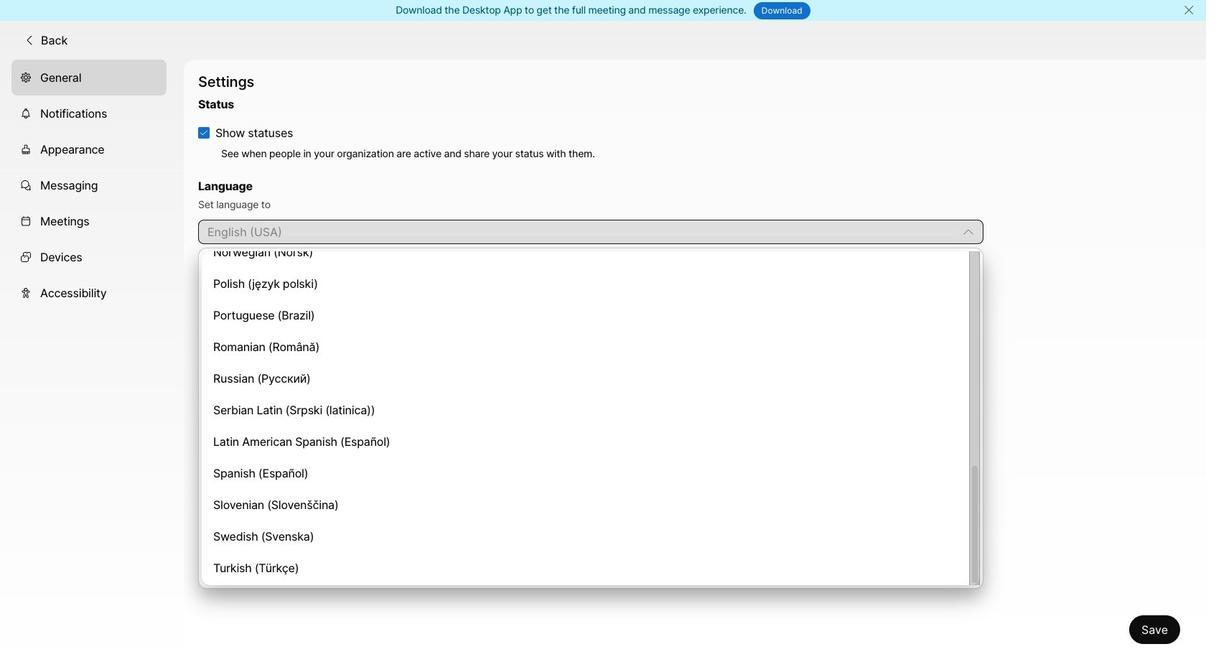 Task type: describe. For each thing, give the bounding box(es) containing it.
settings navigation
[[0, 59, 184, 667]]

general tab
[[11, 59, 167, 95]]



Task type: locate. For each thing, give the bounding box(es) containing it.
meetings tab
[[11, 203, 167, 239]]

notifications tab
[[11, 95, 167, 131]]

appearance tab
[[11, 131, 167, 167]]

list box
[[202, 238, 981, 585]]

accessibility tab
[[11, 275, 167, 311]]

devices tab
[[11, 239, 167, 275]]

messaging tab
[[11, 167, 167, 203]]

cancel_16 image
[[1184, 4, 1195, 16]]



Task type: vqa. For each thing, say whether or not it's contained in the screenshot.
Appearance tab
yes



